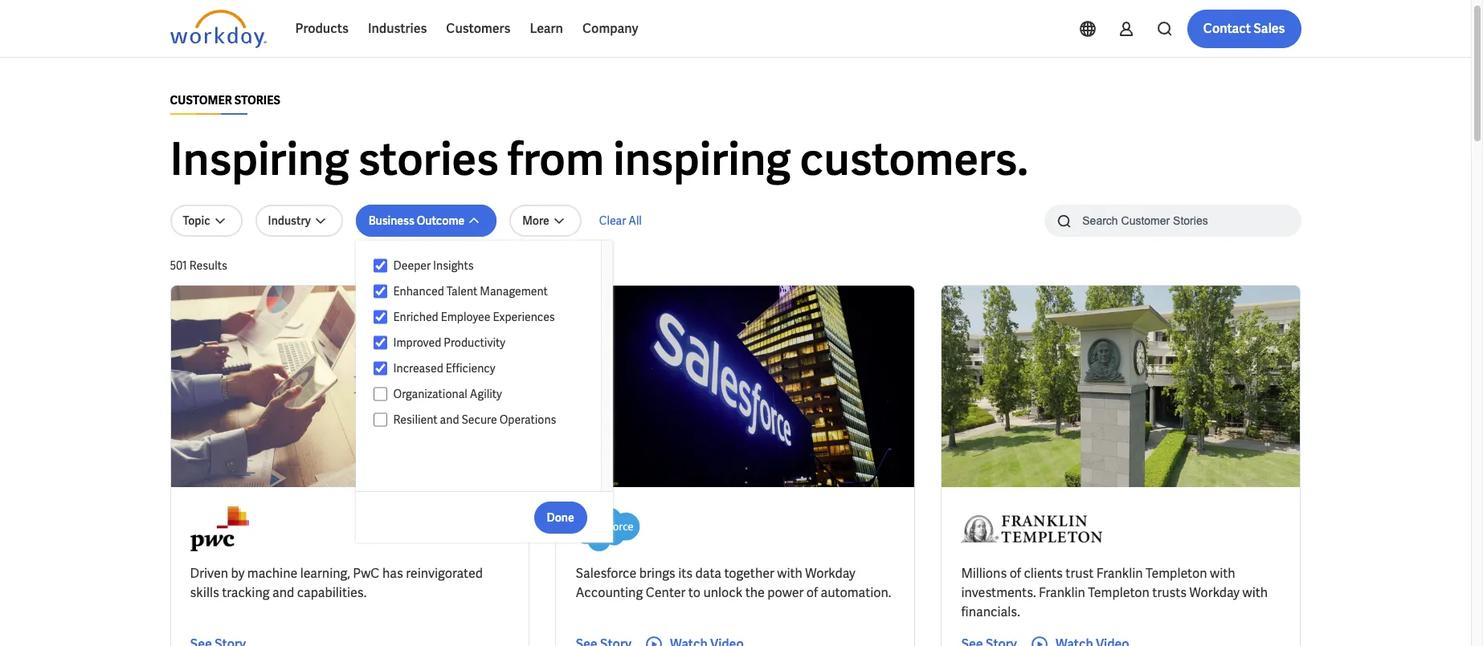 Task type: vqa. For each thing, say whether or not it's contained in the screenshot.
middle with
yes



Task type: locate. For each thing, give the bounding box(es) containing it.
topic
[[183, 214, 210, 228]]

of up investments.
[[1010, 566, 1021, 583]]

customers
[[446, 20, 511, 37]]

1 vertical spatial of
[[807, 585, 818, 602]]

all
[[629, 214, 642, 228]]

millions of clients trust franklin templeton with investments. franklin templeton trusts workday with financials.
[[961, 566, 1268, 621]]

None checkbox
[[373, 259, 387, 273], [373, 284, 387, 299], [373, 336, 387, 350], [373, 259, 387, 273], [373, 284, 387, 299], [373, 336, 387, 350]]

and
[[440, 413, 459, 428], [272, 585, 294, 602]]

customers button
[[437, 10, 520, 48]]

enriched employee experiences link
[[387, 308, 586, 327]]

0 vertical spatial workday
[[805, 566, 856, 583]]

workday up the automation.
[[805, 566, 856, 583]]

accounting
[[576, 585, 643, 602]]

talent
[[447, 284, 478, 299]]

1 horizontal spatial and
[[440, 413, 459, 428]]

franklin
[[1097, 566, 1143, 583], [1039, 585, 1086, 602]]

capabilities.
[[297, 585, 367, 602]]

trusts
[[1153, 585, 1187, 602]]

0 horizontal spatial workday
[[805, 566, 856, 583]]

deeper
[[393, 259, 431, 273]]

topic button
[[170, 205, 242, 237]]

1 horizontal spatial of
[[1010, 566, 1021, 583]]

sales
[[1254, 20, 1285, 37]]

more
[[522, 214, 550, 228]]

brings
[[639, 566, 676, 583]]

salesforce brings its data together with workday accounting center to unlock the power of automation.
[[576, 566, 892, 602]]

501 results
[[170, 259, 227, 273]]

has
[[382, 566, 403, 583]]

improved
[[393, 336, 441, 350]]

agility
[[470, 387, 502, 402]]

0 horizontal spatial of
[[807, 585, 818, 602]]

increased efficiency
[[393, 362, 495, 376]]

industries
[[368, 20, 427, 37]]

driven
[[190, 566, 228, 583]]

with inside salesforce brings its data together with workday accounting center to unlock the power of automation.
[[777, 566, 803, 583]]

products
[[295, 20, 349, 37]]

organizational agility
[[393, 387, 502, 402]]

0 vertical spatial franklin
[[1097, 566, 1143, 583]]

stories
[[234, 93, 280, 108]]

together
[[724, 566, 775, 583]]

0 horizontal spatial with
[[777, 566, 803, 583]]

0 vertical spatial of
[[1010, 566, 1021, 583]]

1 horizontal spatial with
[[1210, 566, 1236, 583]]

workday
[[805, 566, 856, 583], [1190, 585, 1240, 602]]

1 horizontal spatial workday
[[1190, 585, 1240, 602]]

templeton up trusts
[[1146, 566, 1208, 583]]

templeton down trust
[[1088, 585, 1150, 602]]

company button
[[573, 10, 648, 48]]

improved productivity
[[393, 336, 505, 350]]

of right power
[[807, 585, 818, 602]]

clear all
[[599, 214, 642, 228]]

reinvigorated
[[406, 566, 483, 583]]

None checkbox
[[373, 310, 387, 325], [373, 362, 387, 376], [373, 387, 387, 402], [373, 413, 387, 428], [373, 310, 387, 325], [373, 362, 387, 376], [373, 387, 387, 402], [373, 413, 387, 428]]

investments.
[[961, 585, 1036, 602]]

secure
[[462, 413, 497, 428]]

millions
[[961, 566, 1007, 583]]

and down organizational agility
[[440, 413, 459, 428]]

0 vertical spatial templeton
[[1146, 566, 1208, 583]]

customers.
[[800, 130, 1029, 189]]

pwc
[[353, 566, 380, 583]]

workday right trusts
[[1190, 585, 1240, 602]]

with
[[777, 566, 803, 583], [1210, 566, 1236, 583], [1243, 585, 1268, 602]]

workday inside salesforce brings its data together with workday accounting center to unlock the power of automation.
[[805, 566, 856, 583]]

company
[[583, 20, 639, 37]]

customer
[[170, 93, 232, 108]]

done
[[547, 511, 574, 525]]

salesforce.com image
[[576, 507, 640, 552]]

increased
[[393, 362, 443, 376]]

financials.
[[961, 604, 1021, 621]]

productivity
[[444, 336, 505, 350]]

customer stories
[[170, 93, 280, 108]]

by
[[231, 566, 245, 583]]

1 vertical spatial workday
[[1190, 585, 1240, 602]]

outcome
[[417, 214, 465, 228]]

increased efficiency link
[[387, 359, 586, 379]]

insights
[[433, 259, 474, 273]]

franklin right trust
[[1097, 566, 1143, 583]]

Search Customer Stories text field
[[1073, 207, 1270, 235]]

enhanced talent management link
[[387, 282, 586, 301]]

franklin down trust
[[1039, 585, 1086, 602]]

unlock
[[704, 585, 743, 602]]

efficiency
[[446, 362, 495, 376]]

0 horizontal spatial and
[[272, 585, 294, 602]]

1 vertical spatial franklin
[[1039, 585, 1086, 602]]

and down machine
[[272, 585, 294, 602]]

experiences
[[493, 310, 555, 325]]

driven by machine learning, pwc has reinvigorated skills tracking and capabilities.
[[190, 566, 483, 602]]

1 vertical spatial and
[[272, 585, 294, 602]]



Task type: describe. For each thing, give the bounding box(es) containing it.
power
[[768, 585, 804, 602]]

organizational
[[393, 387, 468, 402]]

results
[[190, 259, 227, 273]]

1 horizontal spatial franklin
[[1097, 566, 1143, 583]]

learn button
[[520, 10, 573, 48]]

deeper insights
[[393, 259, 474, 273]]

learn
[[530, 20, 563, 37]]

enriched employee experiences
[[393, 310, 555, 325]]

1 vertical spatial templeton
[[1088, 585, 1150, 602]]

management
[[480, 284, 548, 299]]

go to the homepage image
[[170, 10, 266, 48]]

to
[[689, 585, 701, 602]]

0 horizontal spatial franklin
[[1039, 585, 1086, 602]]

clear all button
[[595, 205, 647, 237]]

its
[[678, 566, 693, 583]]

the
[[745, 585, 765, 602]]

skills
[[190, 585, 219, 602]]

products button
[[286, 10, 358, 48]]

deeper insights link
[[387, 256, 586, 276]]

more button
[[510, 205, 582, 237]]

workday inside millions of clients trust franklin templeton with investments. franklin templeton trusts workday with financials.
[[1190, 585, 1240, 602]]

improved productivity link
[[387, 334, 586, 353]]

inspiring stories from inspiring customers.
[[170, 130, 1029, 189]]

machine
[[247, 566, 298, 583]]

industry button
[[255, 205, 343, 237]]

0 vertical spatial and
[[440, 413, 459, 428]]

pricewaterhousecoopers global licensing services corporation (pwc) image
[[190, 507, 249, 552]]

and inside driven by machine learning, pwc has reinvigorated skills tracking and capabilities.
[[272, 585, 294, 602]]

tracking
[[222, 585, 270, 602]]

resilient and secure operations link
[[387, 411, 586, 430]]

contact sales link
[[1188, 10, 1302, 48]]

automation.
[[821, 585, 892, 602]]

inspiring
[[170, 130, 349, 189]]

of inside millions of clients trust franklin templeton with investments. franklin templeton trusts workday with financials.
[[1010, 566, 1021, 583]]

learning,
[[300, 566, 350, 583]]

clients
[[1024, 566, 1063, 583]]

employee
[[441, 310, 491, 325]]

operations
[[500, 413, 557, 428]]

center
[[646, 585, 686, 602]]

done button
[[534, 502, 587, 534]]

resilient and secure operations
[[393, 413, 557, 428]]

2 horizontal spatial with
[[1243, 585, 1268, 602]]

contact
[[1204, 20, 1251, 37]]

trust
[[1066, 566, 1094, 583]]

industry
[[268, 214, 311, 228]]

enhanced talent management
[[393, 284, 548, 299]]

from
[[508, 130, 605, 189]]

enriched
[[393, 310, 439, 325]]

salesforce
[[576, 566, 637, 583]]

business outcome button
[[356, 205, 497, 237]]

resilient
[[393, 413, 438, 428]]

franklin templeton companies, llc image
[[961, 507, 1103, 552]]

business outcome
[[369, 214, 465, 228]]

clear
[[599, 214, 626, 228]]

501
[[170, 259, 187, 273]]

business
[[369, 214, 415, 228]]

enhanced
[[393, 284, 444, 299]]

stories
[[358, 130, 499, 189]]

of inside salesforce brings its data together with workday accounting center to unlock the power of automation.
[[807, 585, 818, 602]]

data
[[696, 566, 722, 583]]

organizational agility link
[[387, 385, 586, 404]]

industries button
[[358, 10, 437, 48]]

inspiring
[[613, 130, 791, 189]]



